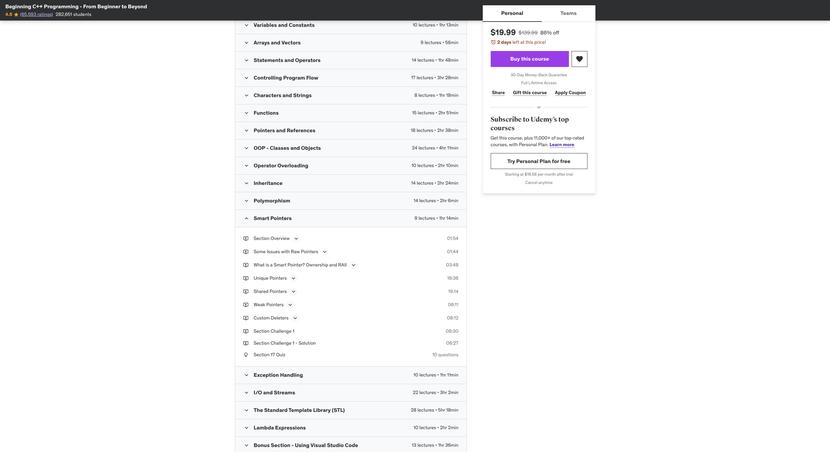 Task type: locate. For each thing, give the bounding box(es) containing it.
• for controlling program flow
[[434, 75, 436, 81]]

challenge
[[271, 328, 292, 334], [271, 340, 292, 346]]

section 17 quiz
[[254, 352, 285, 358]]

1 vertical spatial with
[[281, 249, 290, 254]]

8 lectures • 1hr 18min
[[414, 92, 458, 98]]

xsmall image left custom
[[243, 315, 248, 321]]

2 challenge from the top
[[271, 340, 292, 346]]

0 horizontal spatial 17
[[271, 352, 275, 358]]

1 vertical spatial show lecture description image
[[290, 288, 297, 295]]

• left 14min
[[436, 215, 438, 221]]

6 small image from the top
[[243, 372, 250, 378]]

14 down 14 lectures • 2hr 24min
[[414, 197, 418, 203]]

small image for controlling program flow
[[243, 75, 250, 81]]

1 vertical spatial at
[[520, 172, 524, 177]]

show lecture description image up the raw
[[293, 235, 300, 242]]

15
[[412, 110, 417, 116]]

xsmall image for weak
[[243, 302, 248, 308]]

personal down plus at right
[[519, 141, 537, 147]]

17 lectures • 3hr 28min
[[411, 75, 458, 81]]

5 small image from the top
[[243, 197, 250, 204]]

4 small image from the top
[[243, 92, 250, 99]]

11min
[[447, 145, 458, 151], [447, 372, 458, 378]]

1 11min from the top
[[447, 145, 458, 151]]

section overview
[[254, 235, 290, 241]]

pointers up custom deleters
[[266, 302, 284, 308]]

small image left bonus
[[243, 442, 250, 449]]

18min right 5hr
[[446, 407, 458, 413]]

2hr down 5hr
[[440, 424, 447, 430]]

0 vertical spatial challenge
[[271, 328, 292, 334]]

10 for lambda expressions
[[414, 424, 418, 430]]

with left the raw
[[281, 249, 290, 254]]

0 vertical spatial 17
[[411, 75, 416, 81]]

xsmall image left weak at the left of the page
[[243, 302, 248, 308]]

show lecture description image for some issues with raw pointers
[[322, 249, 328, 255]]

0 vertical spatial 3hr
[[437, 75, 444, 81]]

2 xsmall image from the top
[[243, 262, 248, 268]]

11min for oop - classes and objects
[[447, 145, 458, 151]]

the
[[254, 407, 263, 413]]

shared
[[254, 288, 269, 294]]

1 for section challenge 1
[[293, 328, 294, 334]]

1 course from the top
[[532, 55, 549, 62]]

oop
[[254, 144, 265, 151]]

14 up 17 lectures • 3hr 28min
[[412, 57, 416, 63]]

2 18min from the top
[[446, 407, 458, 413]]

plan.
[[538, 141, 549, 147]]

small image left functions
[[243, 110, 250, 116]]

1 vertical spatial 11min
[[447, 372, 458, 378]]

lectures for variables and constants
[[419, 22, 435, 28]]

pointers right the raw
[[301, 249, 318, 254]]

small image
[[243, 39, 250, 46], [243, 127, 250, 134], [243, 145, 250, 151], [243, 162, 250, 169], [243, 197, 250, 204], [243, 372, 250, 378], [243, 424, 250, 431]]

2hr for functions
[[438, 110, 445, 116]]

small image
[[243, 22, 250, 28], [243, 57, 250, 64], [243, 75, 250, 81], [243, 92, 250, 99], [243, 110, 250, 116], [243, 180, 250, 187], [243, 215, 250, 222], [243, 389, 250, 396], [243, 407, 250, 413], [243, 442, 250, 449]]

0 vertical spatial with
[[509, 141, 518, 147]]

2 1 from the top
[[293, 340, 294, 346]]

lectures for pointers and references
[[417, 127, 433, 133]]

library
[[313, 407, 331, 413]]

2min for i/o and streams
[[448, 389, 458, 395]]

1 vertical spatial course
[[532, 89, 547, 95]]

5 xsmall image from the top
[[243, 352, 248, 358]]

lectures for oop - classes and objects
[[419, 145, 435, 151]]

1 horizontal spatial with
[[509, 141, 518, 147]]

ratings)
[[37, 11, 53, 17]]

11min right 4hr
[[447, 145, 458, 151]]

7 small image from the top
[[243, 215, 250, 222]]

2hr left 24min
[[437, 180, 444, 186]]

lectures right 28
[[418, 407, 434, 413]]

i/o
[[254, 389, 262, 396]]

personal button
[[483, 5, 542, 21]]

cancel
[[525, 180, 538, 185]]

small image left inheritance on the left top
[[243, 180, 250, 187]]

2 xsmall image from the top
[[243, 275, 248, 282]]

controlling
[[254, 74, 282, 81]]

pointers for weak pointers
[[266, 302, 284, 308]]

3 small image from the top
[[243, 75, 250, 81]]

86%
[[540, 29, 552, 36]]

and left raii
[[329, 262, 337, 268]]

challenge up section challenge 1 - solution
[[271, 328, 292, 334]]

1 vertical spatial 1
[[293, 340, 294, 346]]

• up the 13 lectures • 1hr 36min
[[437, 424, 439, 430]]

36min
[[445, 442, 458, 448]]

show lecture description image for what is a smart pointer? ownership and raii
[[350, 262, 357, 268]]

and down vectors
[[284, 57, 294, 63]]

17 left quiz
[[271, 352, 275, 358]]

section challenge 1
[[254, 328, 294, 334]]

14 lectures • 2hr 6min
[[414, 197, 458, 203]]

oop - classes and objects
[[254, 144, 321, 151]]

to inside subscribe to udemy's top courses
[[523, 115, 529, 124]]

10 lectures • 2hr 10min
[[411, 162, 458, 168]]

teams button
[[542, 5, 595, 21]]

0 horizontal spatial smart
[[254, 215, 269, 221]]

get this course, plus 11,000+ of our top-rated courses, with personal plan.
[[491, 135, 584, 147]]

7 small image from the top
[[243, 424, 250, 431]]

lectures down the 10 lectures • 2hr 10min
[[417, 180, 434, 186]]

2hr left 10min
[[438, 162, 445, 168]]

personal up $19.99
[[501, 10, 523, 16]]

1hr for statements and operators
[[438, 57, 444, 63]]

smart pointers
[[254, 215, 292, 221]]

5 small image from the top
[[243, 110, 250, 116]]

13
[[412, 442, 416, 448]]

challenge up quiz
[[271, 340, 292, 346]]

show lecture description image
[[293, 235, 300, 242], [290, 288, 297, 295], [287, 302, 294, 308]]

9 down 14 lectures • 2hr 6min
[[415, 215, 417, 221]]

characters
[[254, 92, 281, 98]]

xsmall image for unique
[[243, 275, 248, 282]]

0 vertical spatial 1
[[293, 328, 294, 334]]

section
[[254, 235, 270, 241], [254, 328, 270, 334], [254, 340, 270, 346], [254, 352, 270, 358], [271, 442, 290, 448]]

to left 'beyond'
[[122, 3, 127, 10]]

1hr for exception handling
[[440, 372, 446, 378]]

0 vertical spatial to
[[122, 3, 127, 10]]

2 vertical spatial personal
[[516, 158, 538, 164]]

1 vertical spatial 18min
[[446, 407, 458, 413]]

2hr for operator overloading
[[438, 162, 445, 168]]

challenge for section challenge 1
[[271, 328, 292, 334]]

• up the 15 lectures • 2hr 51min
[[436, 92, 438, 98]]

• for inheritance
[[435, 180, 436, 186]]

standard
[[264, 407, 288, 413]]

and for streams
[[263, 389, 273, 396]]

small image for oop - classes and objects
[[243, 145, 250, 151]]

small image for lambda expressions
[[243, 424, 250, 431]]

10 questions
[[432, 352, 458, 358]]

this right gift
[[522, 89, 531, 95]]

beginning
[[5, 3, 31, 10]]

• for the standard template library (stl)
[[435, 407, 437, 413]]

30-day money-back guarantee full lifetime access
[[511, 72, 567, 85]]

10 for exception handling
[[414, 372, 418, 378]]

xsmall image left unique
[[243, 275, 248, 282]]

2hr for polymorphism
[[440, 197, 447, 203]]

2 11min from the top
[[447, 372, 458, 378]]

1 small image from the top
[[243, 39, 250, 46]]

expressions
[[275, 424, 306, 431]]

lectures down 14 lectures • 2hr 24min
[[419, 197, 436, 203]]

1hr left 36min
[[438, 442, 444, 448]]

0 vertical spatial 9
[[421, 39, 424, 45]]

small image left the statements
[[243, 57, 250, 64]]

3hr for i/o and streams
[[440, 389, 447, 395]]

1hr up 22 lectures • 3hr 2min
[[440, 372, 446, 378]]

0 vertical spatial personal
[[501, 10, 523, 16]]

16:36
[[447, 275, 458, 281]]

1 horizontal spatial 17
[[411, 75, 416, 81]]

1 vertical spatial 17
[[271, 352, 275, 358]]

is
[[266, 262, 269, 268]]

personal inside the get this course, plus 11,000+ of our top-rated courses, with personal plan.
[[519, 141, 537, 147]]

1 vertical spatial 9
[[415, 215, 417, 221]]

small image for characters and strings
[[243, 92, 250, 99]]

vectors
[[281, 39, 301, 46]]

0 vertical spatial 2min
[[448, 389, 458, 395]]

8 small image from the top
[[243, 389, 250, 396]]

1 vertical spatial to
[[523, 115, 529, 124]]

this for buy
[[521, 55, 531, 62]]

lectures right 24
[[419, 145, 435, 151]]

0 vertical spatial 14
[[412, 57, 416, 63]]

show lecture description image
[[322, 249, 328, 255], [350, 262, 357, 268], [290, 275, 297, 282], [292, 315, 298, 321]]

lectures for polymorphism
[[419, 197, 436, 203]]

small image left i/o
[[243, 389, 250, 396]]

plus
[[524, 135, 533, 141]]

• left 10min
[[435, 162, 437, 168]]

section for section overview
[[254, 235, 270, 241]]

1 horizontal spatial smart
[[274, 262, 286, 268]]

2 small image from the top
[[243, 57, 250, 64]]

arrays
[[254, 39, 270, 46]]

0 vertical spatial 11min
[[447, 145, 458, 151]]

01:44
[[447, 249, 458, 254]]

2hr left 6min
[[440, 197, 447, 203]]

this right buy
[[521, 55, 531, 62]]

10 small image from the top
[[243, 442, 250, 449]]

• left 38min
[[434, 127, 436, 133]]

1 vertical spatial challenge
[[271, 340, 292, 346]]

back
[[539, 72, 548, 77]]

1 2min from the top
[[448, 389, 458, 395]]

this for gift
[[522, 89, 531, 95]]

3hr for controlling program flow
[[437, 75, 444, 81]]

1 small image from the top
[[243, 22, 250, 28]]

6 small image from the top
[[243, 180, 250, 187]]

tab list
[[483, 5, 595, 22]]

section for section challenge 1
[[254, 328, 270, 334]]

program
[[283, 74, 305, 81]]

1
[[293, 328, 294, 334], [293, 340, 294, 346]]

10 for variables and constants
[[413, 22, 417, 28]]

1 xsmall image from the top
[[243, 249, 248, 255]]

1 18min from the top
[[446, 92, 458, 98]]

3hr up 5hr
[[440, 389, 447, 395]]

learn more link
[[550, 141, 574, 147]]

lectures up 17 lectures • 3hr 28min
[[418, 57, 434, 63]]

studio
[[327, 442, 344, 448]]

0 vertical spatial show lecture description image
[[293, 235, 300, 242]]

and for strings
[[283, 92, 292, 98]]

1 1 from the top
[[293, 328, 294, 334]]

3 xsmall image from the top
[[243, 328, 248, 335]]

0 horizontal spatial 9
[[415, 215, 417, 221]]

2 vertical spatial show lecture description image
[[287, 302, 294, 308]]

• for characters and strings
[[436, 92, 438, 98]]

4 xsmall image from the top
[[243, 302, 248, 308]]

10 lectures • 1hr 11min
[[414, 372, 458, 378]]

controlling program flow
[[254, 74, 318, 81]]

14 lectures • 2hr 24min
[[411, 180, 458, 186]]

xsmall image left some
[[243, 249, 248, 255]]

small image left variables
[[243, 22, 250, 28]]

-
[[80, 3, 82, 10], [266, 144, 269, 151], [296, 340, 298, 346], [292, 442, 294, 448]]

small image for inheritance
[[243, 180, 250, 187]]

2 course from the top
[[532, 89, 547, 95]]

and for constants
[[278, 22, 288, 28]]

constants
[[289, 22, 315, 28]]

this for get
[[499, 135, 507, 141]]

• left 5hr
[[435, 407, 437, 413]]

apply coupon
[[555, 89, 586, 95]]

17
[[411, 75, 416, 81], [271, 352, 275, 358]]

tab list containing personal
[[483, 5, 595, 22]]

show lecture description image right shared pointers
[[290, 288, 297, 295]]

with down the course,
[[509, 141, 518, 147]]

xsmall image
[[243, 235, 248, 242], [243, 262, 248, 268], [243, 328, 248, 335], [243, 340, 248, 346], [243, 352, 248, 358]]

to left udemy's
[[523, 115, 529, 124]]

small image for i/o and streams
[[243, 389, 250, 396]]

• for exception handling
[[437, 372, 439, 378]]

show lecture description image for custom deleters
[[292, 315, 298, 321]]

1 vertical spatial 14
[[411, 180, 416, 186]]

arrays and vectors
[[254, 39, 301, 46]]

at left '$16.58'
[[520, 172, 524, 177]]

1 vertical spatial personal
[[519, 141, 537, 147]]

0 horizontal spatial to
[[122, 3, 127, 10]]

1 horizontal spatial 9
[[421, 39, 424, 45]]

and right variables
[[278, 22, 288, 28]]

section up the section 17 quiz
[[254, 340, 270, 346]]

3 small image from the top
[[243, 145, 250, 151]]

personal inside button
[[501, 10, 523, 16]]

8
[[414, 92, 417, 98]]

course inside 'link'
[[532, 89, 547, 95]]

• for variables and constants
[[436, 22, 438, 28]]

• left 56min
[[442, 39, 444, 45]]

13min
[[446, 22, 458, 28]]

small image for functions
[[243, 110, 250, 116]]

1 vertical spatial 2min
[[448, 424, 458, 430]]

- left using
[[292, 442, 294, 448]]

course down lifetime
[[532, 89, 547, 95]]

overview
[[271, 235, 290, 241]]

2 vertical spatial 14
[[414, 197, 418, 203]]

10
[[413, 22, 417, 28], [411, 162, 416, 168], [432, 352, 437, 358], [414, 372, 418, 378], [414, 424, 418, 430]]

18min up 51min
[[446, 92, 458, 98]]

and
[[278, 22, 288, 28], [271, 39, 280, 46], [284, 57, 294, 63], [283, 92, 292, 98], [276, 127, 286, 134], [290, 144, 300, 151], [329, 262, 337, 268], [263, 389, 273, 396]]

2hr for lambda expressions
[[440, 424, 447, 430]]

statements and operators
[[254, 57, 321, 63]]

2 2min from the top
[[448, 424, 458, 430]]

beginner
[[97, 3, 120, 10]]

1hr for smart pointers
[[439, 215, 445, 221]]

small image left the controlling
[[243, 75, 250, 81]]

course inside button
[[532, 55, 549, 62]]

this inside 'link'
[[522, 89, 531, 95]]

this inside the get this course, plus 11,000+ of our top-rated courses, with personal plan.
[[499, 135, 507, 141]]

- left solution
[[296, 340, 298, 346]]

raii
[[338, 262, 347, 268]]

• left 28min
[[434, 75, 436, 81]]

1 vertical spatial 3hr
[[440, 389, 447, 395]]

2 small image from the top
[[243, 127, 250, 134]]

and right 'arrays'
[[271, 39, 280, 46]]

lectures for i/o and streams
[[419, 389, 436, 395]]

09:30
[[446, 328, 458, 334]]

issues
[[267, 249, 280, 254]]

• left 13min
[[436, 22, 438, 28]]

pointers down a
[[270, 275, 287, 281]]

small image for exception handling
[[243, 372, 250, 378]]

pointers and references
[[254, 127, 315, 134]]

small image for smart pointers
[[243, 215, 250, 222]]

and for references
[[276, 127, 286, 134]]

show lecture description image right raii
[[350, 262, 357, 268]]

or
[[537, 104, 541, 109]]

section up some
[[254, 235, 270, 241]]

3hr left 28min
[[437, 75, 444, 81]]

get
[[491, 135, 498, 141]]

section left quiz
[[254, 352, 270, 358]]

• left 36min
[[435, 442, 437, 448]]

08:12
[[447, 315, 458, 321]]

lectures right 8
[[418, 92, 435, 98]]

14 down the 10 lectures • 2hr 10min
[[411, 180, 416, 186]]

• left 4hr
[[436, 145, 438, 151]]

learn more
[[550, 141, 574, 147]]

at right the left
[[520, 39, 525, 45]]

this inside button
[[521, 55, 531, 62]]

1 xsmall image from the top
[[243, 235, 248, 242]]

2hr for inheritance
[[437, 180, 444, 186]]

smart right a
[[274, 262, 286, 268]]

course
[[532, 55, 549, 62], [532, 89, 547, 95]]

3 xsmall image from the top
[[243, 288, 248, 295]]

4 xsmall image from the top
[[243, 340, 248, 346]]

challenge for section challenge 1 - solution
[[271, 340, 292, 346]]

0 vertical spatial 18min
[[446, 92, 458, 98]]

pointer?
[[288, 262, 305, 268]]

lectures up 22 lectures • 3hr 2min
[[419, 372, 436, 378]]

inheritance
[[254, 180, 283, 186]]

0 vertical spatial smart
[[254, 215, 269, 221]]

0 vertical spatial course
[[532, 55, 549, 62]]

4.6
[[5, 11, 12, 17]]

lectures up 9 lectures • 56min
[[419, 22, 435, 28]]

2min up 36min
[[448, 424, 458, 430]]

lectures right 15
[[418, 110, 434, 116]]

5 xsmall image from the top
[[243, 315, 248, 321]]

xsmall image
[[243, 249, 248, 255], [243, 275, 248, 282], [243, 288, 248, 295], [243, 302, 248, 308], [243, 315, 248, 321]]

1 horizontal spatial to
[[523, 115, 529, 124]]

14
[[412, 57, 416, 63], [411, 180, 416, 186], [414, 197, 418, 203]]

xsmall image left shared
[[243, 288, 248, 295]]

28min
[[445, 75, 458, 81]]

wishlist image
[[575, 55, 583, 63]]

lectures right 22
[[419, 389, 436, 395]]

03:48
[[446, 262, 458, 268]]

classes
[[270, 144, 289, 151]]

9
[[421, 39, 424, 45], [415, 215, 417, 221]]

personal inside "link"
[[516, 158, 538, 164]]

lectures up 14 lectures • 2hr 24min
[[417, 162, 434, 168]]

1 vertical spatial smart
[[274, 262, 286, 268]]

• up 22 lectures • 3hr 2min
[[437, 372, 439, 378]]

9 small image from the top
[[243, 407, 250, 413]]

• left 51min
[[436, 110, 437, 116]]

4 small image from the top
[[243, 162, 250, 169]]

and left strings
[[283, 92, 292, 98]]

• left 6min
[[437, 197, 439, 203]]

1hr left 48min
[[438, 57, 444, 63]]

and right i/o
[[263, 389, 273, 396]]

this up courses,
[[499, 135, 507, 141]]

lectures right 13
[[418, 442, 434, 448]]

pointers down the 'polymorphism'
[[270, 215, 292, 221]]

lectures for lambda expressions
[[419, 424, 436, 430]]

13 lectures • 1hr 36min
[[412, 442, 458, 448]]

• for polymorphism
[[437, 197, 439, 203]]

show lecture description image up deleters
[[287, 302, 294, 308]]

• for functions
[[436, 110, 437, 116]]

2min down 10 lectures • 1hr 11min
[[448, 389, 458, 395]]

18
[[411, 127, 416, 133]]

show lecture description image down pointer?
[[290, 275, 297, 282]]

2hr left 38min
[[437, 127, 444, 133]]

9 lectures • 56min
[[421, 39, 458, 45]]

0 horizontal spatial with
[[281, 249, 290, 254]]

buy this course button
[[491, 51, 569, 67]]

lectures for inheritance
[[417, 180, 434, 186]]

and for operators
[[284, 57, 294, 63]]

course up the "back"
[[532, 55, 549, 62]]

show lecture description image up ownership
[[322, 249, 328, 255]]

lectures for controlling program flow
[[417, 75, 433, 81]]

show lecture description image for section overview
[[293, 235, 300, 242]]

51min
[[446, 110, 458, 116]]

section challenge 1 - solution
[[254, 340, 316, 346]]

14 for polymorphism
[[414, 197, 418, 203]]

1 challenge from the top
[[271, 328, 292, 334]]



Task type: describe. For each thing, give the bounding box(es) containing it.
lifetime
[[529, 80, 543, 85]]

and for vectors
[[271, 39, 280, 46]]

1 for section challenge 1 - solution
[[293, 340, 294, 346]]

lectures for smart pointers
[[419, 215, 435, 221]]

custom deleters
[[254, 315, 288, 321]]

xsmall image for custom
[[243, 315, 248, 321]]

1hr for bonus section - using visual studio code
[[438, 442, 444, 448]]

xsmall image for section 17 quiz
[[243, 352, 248, 358]]

objects
[[301, 144, 321, 151]]

weak
[[254, 302, 265, 308]]

course,
[[508, 135, 523, 141]]

rated
[[573, 135, 584, 141]]

overloading
[[277, 162, 308, 169]]

10 for operator overloading
[[411, 162, 416, 168]]

try personal plan for free link
[[491, 153, 587, 169]]

plan
[[540, 158, 551, 164]]

course for gift this course
[[532, 89, 547, 95]]

c++
[[32, 3, 43, 10]]

2min for lambda expressions
[[448, 424, 458, 430]]

lectures for characters and strings
[[418, 92, 435, 98]]

pointers for smart pointers
[[270, 215, 292, 221]]

apply
[[555, 89, 568, 95]]

operators
[[295, 57, 321, 63]]

beginning c++ programming - from beginner to beyond
[[5, 3, 147, 10]]

share
[[492, 89, 505, 95]]

full
[[521, 80, 528, 85]]

lectures for exception handling
[[419, 372, 436, 378]]

functions
[[254, 109, 279, 116]]

56min
[[445, 39, 458, 45]]

starting at $16.58 per month after trial cancel anytime
[[505, 172, 573, 185]]

• for statements and operators
[[435, 57, 437, 63]]

raw
[[291, 249, 300, 254]]

teams
[[561, 10, 577, 16]]

try
[[508, 158, 515, 164]]

• for bonus section - using visual studio code
[[435, 442, 437, 448]]

course for buy this course
[[532, 55, 549, 62]]

xsmall image for shared
[[243, 288, 248, 295]]

shared pointers
[[254, 288, 287, 294]]

courses,
[[491, 141, 508, 147]]

apply coupon button
[[554, 86, 587, 99]]

24
[[412, 145, 417, 151]]

15 lectures • 2hr 51min
[[412, 110, 458, 116]]

money-
[[525, 72, 539, 77]]

10 lectures • 2hr 2min
[[414, 424, 458, 430]]

custom
[[254, 315, 270, 321]]

lectures for arrays and vectors
[[425, 39, 441, 45]]

day
[[517, 72, 524, 77]]

using
[[295, 442, 309, 448]]

handling
[[280, 371, 303, 378]]

small image for the standard template library (stl)
[[243, 407, 250, 413]]

small image for bonus section - using visual studio code
[[243, 442, 250, 449]]

small image for operator overloading
[[243, 162, 250, 169]]

14min
[[446, 215, 458, 221]]

pointers down functions
[[254, 127, 275, 134]]

guarantee
[[549, 72, 567, 77]]

buy
[[510, 55, 520, 62]]

1hr for variables and constants
[[439, 22, 445, 28]]

2hr for pointers and references
[[437, 127, 444, 133]]

1hr for characters and strings
[[439, 92, 445, 98]]

days
[[501, 39, 511, 45]]

i/o and streams
[[254, 389, 295, 396]]

learn
[[550, 141, 562, 147]]

characters and strings
[[254, 92, 312, 98]]

with inside the get this course, plus 11,000+ of our top-rated courses, with personal plan.
[[509, 141, 518, 147]]

• for i/o and streams
[[437, 389, 439, 395]]

18min for the standard template library (stl)
[[446, 407, 458, 413]]

month
[[545, 172, 556, 177]]

(stl)
[[332, 407, 345, 413]]

lectures for functions
[[418, 110, 434, 116]]

30-
[[511, 72, 517, 77]]

0 vertical spatial at
[[520, 39, 525, 45]]

xsmall image for section challenge 1 - solution
[[243, 340, 248, 346]]

strings
[[293, 92, 312, 98]]

exception handling
[[254, 371, 303, 378]]

top-
[[564, 135, 573, 141]]

solution
[[299, 340, 316, 346]]

xsmall image for section challenge 1
[[243, 328, 248, 335]]

(65,593 ratings)
[[20, 11, 53, 17]]

$19.99 $139.99 86% off
[[491, 27, 559, 37]]

free
[[560, 158, 570, 164]]

code
[[345, 442, 358, 448]]

lambda expressions
[[254, 424, 306, 431]]

22 lectures • 3hr 2min
[[413, 389, 458, 395]]

section down lambda expressions
[[271, 442, 290, 448]]

$19.99
[[491, 27, 516, 37]]

beyond
[[128, 3, 147, 10]]

after
[[557, 172, 565, 177]]

small image for arrays and vectors
[[243, 39, 250, 46]]

• for smart pointers
[[436, 215, 438, 221]]

a
[[270, 262, 273, 268]]

• for oop - classes and objects
[[436, 145, 438, 151]]

variables
[[254, 22, 277, 28]]

28 lectures • 5hr 18min
[[411, 407, 458, 413]]

this down the "$139.99" at the right
[[526, 39, 533, 45]]

- right oop
[[266, 144, 269, 151]]

alarm image
[[491, 39, 496, 45]]

show lecture description image for weak pointers
[[287, 302, 294, 308]]

at inside starting at $16.58 per month after trial cancel anytime
[[520, 172, 524, 177]]

weak pointers
[[254, 302, 284, 308]]

anytime
[[539, 180, 553, 185]]

9 for arrays and vectors
[[421, 39, 424, 45]]

xsmall image for some
[[243, 249, 248, 255]]

visual
[[311, 442, 326, 448]]

pointers for shared pointers
[[270, 288, 287, 294]]

• for arrays and vectors
[[442, 39, 444, 45]]

14 for statements and operators
[[412, 57, 416, 63]]

template
[[289, 407, 312, 413]]

section for section challenge 1 - solution
[[254, 340, 270, 346]]

• for pointers and references
[[434, 127, 436, 133]]

6min
[[448, 197, 458, 203]]

show lecture description image for unique pointers
[[290, 275, 297, 282]]

of
[[552, 135, 556, 141]]

small image for pointers and references
[[243, 127, 250, 134]]

• for operator overloading
[[435, 162, 437, 168]]

small image for variables and constants
[[243, 22, 250, 28]]

11,000+
[[534, 135, 550, 141]]

• for lambda expressions
[[437, 424, 439, 430]]

lectures for operator overloading
[[417, 162, 434, 168]]

10 lectures • 1hr 13min
[[413, 22, 458, 28]]

9 for smart pointers
[[415, 215, 417, 221]]

and right classes
[[290, 144, 300, 151]]

show lecture description image for shared pointers
[[290, 288, 297, 295]]

14 for inheritance
[[411, 180, 416, 186]]

11min for exception handling
[[447, 372, 458, 378]]

5hr
[[438, 407, 445, 413]]

more
[[563, 141, 574, 147]]

section for section 17 quiz
[[254, 352, 270, 358]]

trial
[[566, 172, 573, 177]]

quiz
[[276, 352, 285, 358]]

22
[[413, 389, 418, 395]]

subscribe
[[491, 115, 522, 124]]

gift
[[513, 89, 521, 95]]

lectures for bonus section - using visual studio code
[[418, 442, 434, 448]]

lectures for statements and operators
[[418, 57, 434, 63]]

2 days left at this price!
[[497, 39, 546, 45]]

18min for characters and strings
[[446, 92, 458, 98]]

pointers for unique pointers
[[270, 275, 287, 281]]

exception
[[254, 371, 279, 378]]

starting
[[505, 172, 519, 177]]

share button
[[491, 86, 506, 99]]

- up students
[[80, 3, 82, 10]]

try personal plan for free
[[508, 158, 570, 164]]

small image for polymorphism
[[243, 197, 250, 204]]

unique pointers
[[254, 275, 287, 281]]

small image for statements and operators
[[243, 57, 250, 64]]



Task type: vqa. For each thing, say whether or not it's contained in the screenshot.
Garg inside Apache Flink | A Real Time & Hands-On course on Flink J Garg - Real Time Learning
no



